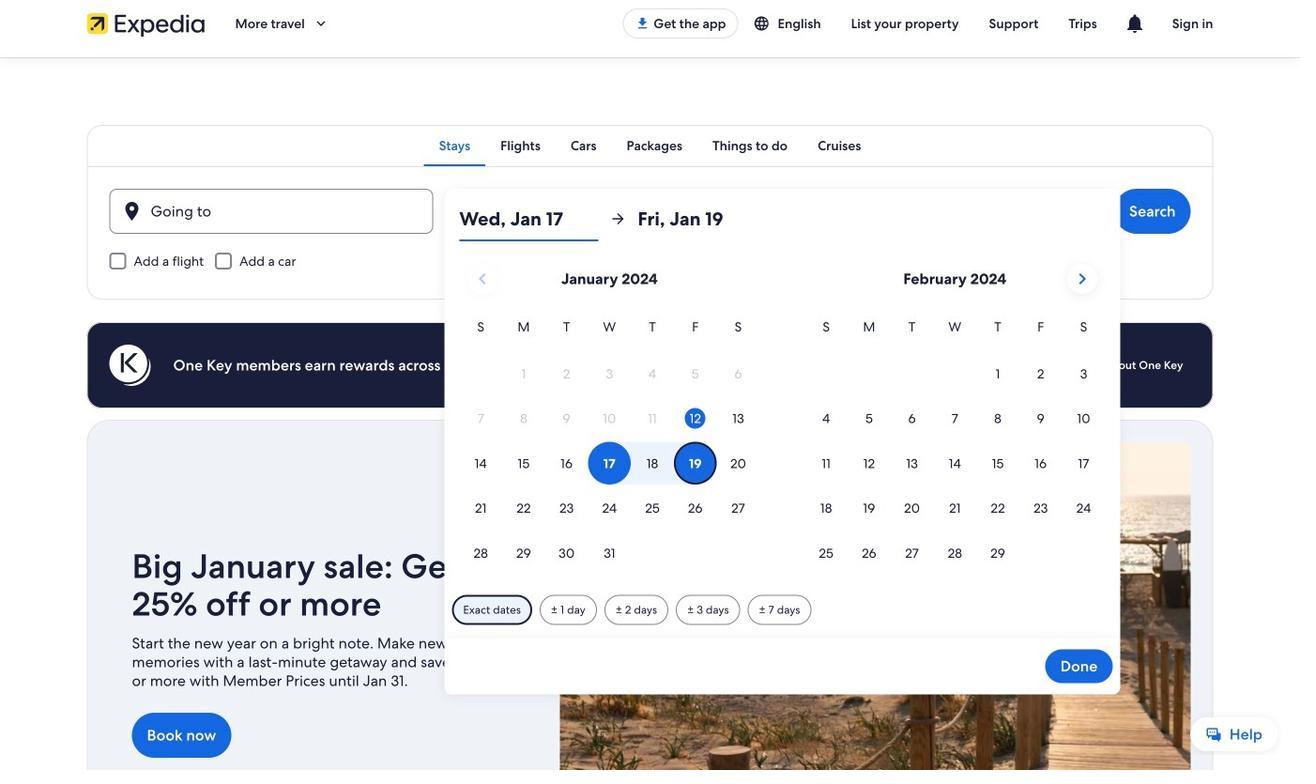 Task type: vqa. For each thing, say whether or not it's contained in the screenshot.
SEARCH icon
no



Task type: locate. For each thing, give the bounding box(es) containing it.
previous month image
[[471, 268, 494, 290]]

communication center icon image
[[1124, 12, 1146, 35]]

main content
[[0, 57, 1301, 770]]

next month image
[[1071, 268, 1094, 290]]

application
[[460, 256, 1106, 576]]

download the app button image
[[635, 16, 650, 31]]

tab list
[[87, 125, 1214, 166]]

directional image
[[610, 210, 627, 227]]

january 2024 element
[[460, 316, 760, 576]]

february 2024 element
[[805, 316, 1106, 576]]



Task type: describe. For each thing, give the bounding box(es) containing it.
today element
[[685, 408, 706, 429]]

more travel image
[[313, 15, 329, 32]]

expedia logo image
[[87, 10, 205, 37]]

small image
[[754, 15, 778, 32]]



